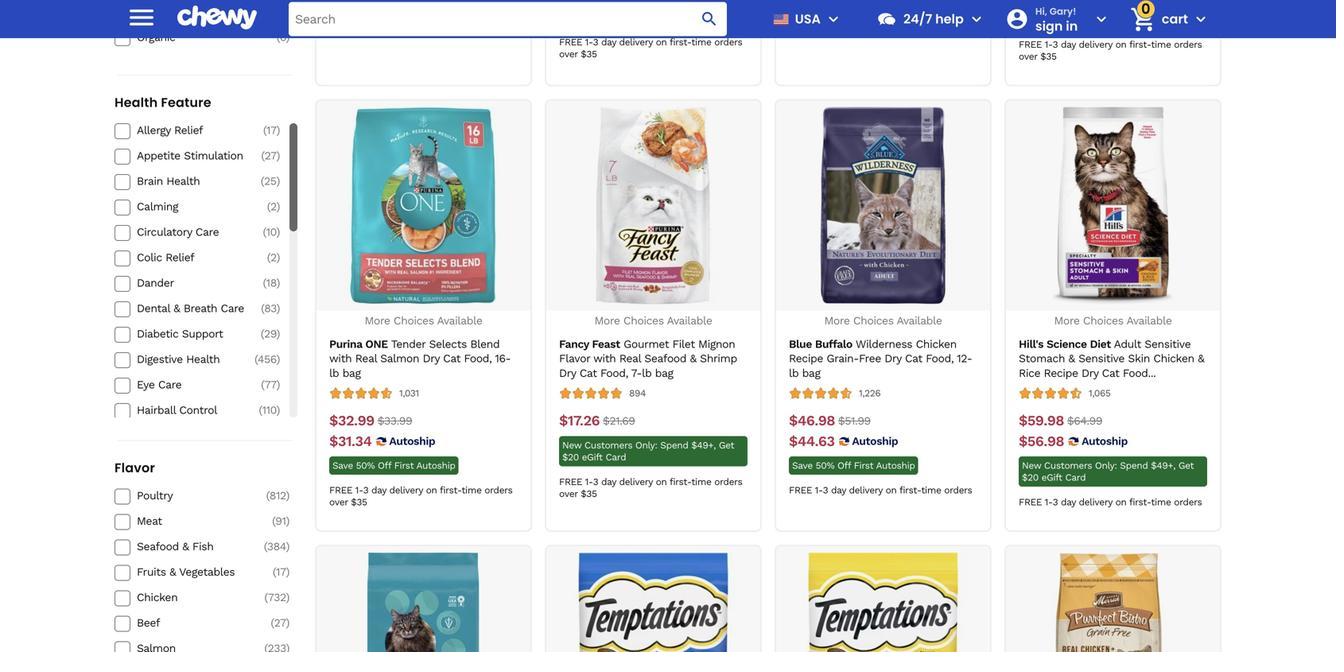 Task type: vqa. For each thing, say whether or not it's contained in the screenshot.


Task type: describe. For each thing, give the bounding box(es) containing it.
hill's
[[1019, 338, 1044, 351]]

894
[[629, 388, 646, 399]]

customers for gourmet filet mignon flavor with real seafood & shrimp dry cat food, 7-lb bag
[[585, 440, 633, 451]]

autoship down '$51.99' text box
[[852, 435, 898, 448]]

chicken inside adult sensitive stomach & sensitive skin chicken & rice recipe dry cat food...
[[1154, 352, 1195, 365]]

control
[[179, 404, 217, 417]]

stomach
[[1019, 352, 1065, 365]]

diabetic support
[[137, 327, 223, 341]]

allergy relief
[[137, 124, 203, 137]]

fancy feast gourmet filet mignon flavor with real seafood & shrimp dry cat food, 7-lb bag image
[[555, 107, 752, 304]]

recipe inside adult sensitive stomach & sensitive skin chicken & rice recipe dry cat food...
[[1044, 367, 1078, 380]]

gourmet filet mignon flavor with real seafood & shrimp dry cat food, 7-lb bag
[[559, 338, 737, 380]]

24/7 help link
[[870, 0, 964, 38]]

12-
[[957, 352, 973, 365]]

save 50% off first autoship for $46.98
[[792, 460, 915, 472]]

science
[[1047, 338, 1087, 351]]

dry inside gourmet filet mignon flavor with real seafood & shrimp dry cat food, 7-lb bag
[[559, 367, 576, 380]]

) for meat
[[286, 515, 290, 528]]

) for appetite stimulation
[[276, 149, 280, 162]]

( for allergy relief
[[263, 124, 267, 137]]

$51.99
[[839, 414, 871, 427]]

calming link
[[137, 200, 250, 214]]

over down search text box
[[559, 49, 578, 60]]

circulatory care
[[137, 226, 219, 239]]

blue buffalo wilderness chicken recipe grain-free dry cat food, 12-lb bag image
[[785, 107, 982, 304]]

spend for mignon
[[661, 440, 689, 451]]

choices for $59.98
[[1084, 314, 1124, 327]]

) for eye care
[[276, 378, 280, 391]]

real inside tender selects blend with real salmon dry cat food, 16- lb bag
[[355, 352, 377, 365]]

) for calming
[[276, 200, 280, 213]]

digestive health
[[137, 353, 220, 366]]

( 456 )
[[255, 353, 280, 366]]

new for gourmet filet mignon flavor with real seafood & shrimp dry cat food, 7-lb bag
[[562, 440, 582, 451]]

dry inside wilderness chicken recipe grain-free dry cat food, 12- lb bag
[[885, 352, 902, 365]]

( for circulatory care
[[263, 226, 266, 239]]

35 )
[[274, 5, 290, 18]]

off for $46.98
[[838, 460, 851, 472]]

27 for appetite stimulation
[[265, 149, 276, 162]]

hairball control
[[137, 404, 217, 417]]

hi,
[[1036, 5, 1048, 18]]

) for organic
[[286, 31, 290, 44]]

recipe inside wilderness chicken recipe grain-free dry cat food, 12- lb bag
[[789, 352, 823, 365]]

$56.98
[[1019, 433, 1065, 450]]

sign
[[1036, 17, 1063, 35]]

0 vertical spatial health
[[115, 93, 158, 111]]

$32.99 text field
[[329, 412, 374, 430]]

10
[[266, 226, 276, 239]]

diabetic support link
[[137, 327, 250, 341]]

grade
[[179, 5, 210, 18]]

over right ( 812 )
[[329, 497, 348, 508]]

( for diabetic support
[[261, 327, 264, 341]]

appetite stimulation link
[[137, 149, 250, 163]]

7-
[[631, 367, 642, 380]]

grain-
[[827, 352, 859, 365]]

0 vertical spatial get
[[719, 0, 735, 11]]

choices for $32.99
[[394, 314, 434, 327]]

beef link
[[137, 616, 250, 631]]

lb inside gourmet filet mignon flavor with real seafood & shrimp dry cat food, 7-lb bag
[[642, 367, 652, 380]]

hill's science diet adult sensitive stomach & sensitive skin chicken & rice recipe dry cat food, 15.5-lb bag image
[[1015, 107, 1212, 304]]

gary!
[[1050, 5, 1077, 18]]

83
[[264, 302, 276, 315]]

2 for calming
[[270, 200, 276, 213]]

help menu image
[[967, 10, 986, 29]]

choices for $46.98
[[854, 314, 894, 327]]

bag inside gourmet filet mignon flavor with real seafood & shrimp dry cat food, 7-lb bag
[[655, 367, 674, 380]]

blue
[[789, 338, 812, 351]]

breath
[[184, 302, 217, 315]]

( for hairball control
[[259, 404, 262, 417]]

$64.99
[[1068, 414, 1103, 427]]

allergy relief link
[[137, 123, 250, 138]]

( for eye care
[[261, 378, 265, 391]]

seafood & fish link
[[137, 540, 250, 554]]

35
[[274, 5, 286, 18]]

2 available from the left
[[667, 314, 712, 327]]

circulatory
[[137, 226, 192, 239]]

6
[[280, 31, 286, 44]]

( 2 ) for calming
[[267, 200, 280, 213]]

over right ( 6 )
[[329, 28, 348, 39]]

help
[[936, 10, 964, 28]]

cat inside tender selects blend with real salmon dry cat food, 16- lb bag
[[443, 352, 461, 365]]

get for adult sensitive stomach & sensitive skin chicken & rice recipe dry cat food...
[[1179, 460, 1194, 472]]

( for digestive health
[[255, 353, 258, 366]]

salmon
[[380, 352, 419, 365]]

merrick purrfect bistro grain-free real chicken + sweet potato recipe adult dry cat food, 12-lb bag image
[[1015, 553, 1212, 652]]

digestive
[[137, 353, 183, 366]]

autoship down 1,031
[[417, 460, 456, 472]]

1,031
[[399, 388, 419, 399]]

50% for $46.98
[[816, 460, 835, 472]]

17 for fruits & vegetables
[[276, 566, 286, 579]]

diabetic
[[137, 327, 179, 341]]

110
[[262, 404, 276, 417]]

$21.69
[[603, 414, 635, 427]]

29
[[264, 327, 276, 341]]

gourmet
[[624, 338, 669, 351]]

732
[[268, 591, 286, 604]]

Search text field
[[289, 2, 727, 36]]

temptations tempting tuna & chicken flavor adult dry cat food, 13.5-lb bag image
[[555, 553, 752, 652]]

blue buffalo
[[789, 338, 853, 351]]

wilderness chicken recipe grain-free dry cat food, 12- lb bag
[[789, 338, 973, 380]]

) for chicken
[[286, 591, 290, 604]]

submit search image
[[700, 10, 719, 29]]

& right fruits
[[170, 566, 176, 579]]

selects
[[429, 338, 467, 351]]

hairball
[[137, 404, 176, 417]]

flavor inside gourmet filet mignon flavor with real seafood & shrimp dry cat food, 7-lb bag
[[559, 352, 590, 365]]

0 vertical spatial only:
[[636, 0, 658, 11]]

more for $46.98
[[825, 314, 850, 327]]

77
[[265, 378, 276, 391]]

blend
[[470, 338, 500, 351]]

$31.34 text field
[[329, 433, 372, 450]]

food, inside tender selects blend with real salmon dry cat food, 16- lb bag
[[464, 352, 492, 365]]

usa button
[[767, 0, 843, 38]]

digestive health link
[[137, 352, 250, 367]]

over down $17.26 text field
[[559, 488, 578, 499]]

filet
[[673, 338, 695, 351]]

( 25 )
[[261, 175, 280, 188]]

real inside gourmet filet mignon flavor with real seafood & shrimp dry cat food, 7-lb bag
[[620, 352, 641, 365]]

fancy feast
[[559, 338, 620, 351]]

( for beef
[[271, 617, 274, 630]]

) for seafood & fish
[[286, 540, 290, 553]]

0 horizontal spatial menu image
[[126, 1, 158, 33]]

chewy support image
[[877, 9, 897, 29]]

2 choices from the left
[[624, 314, 664, 327]]

human-grade
[[137, 5, 210, 18]]

spend for stomach
[[1120, 460, 1148, 472]]

one
[[365, 338, 388, 351]]

( for appetite stimulation
[[261, 149, 265, 162]]

( 10 )
[[263, 226, 280, 239]]

( 2 ) for colic relief
[[267, 251, 280, 264]]

buffalo
[[815, 338, 853, 351]]

purina one
[[329, 338, 388, 351]]

fancy
[[559, 338, 589, 351]]

food, inside wilderness chicken recipe grain-free dry cat food, 12- lb bag
[[926, 352, 954, 365]]

fruits & vegetables
[[137, 566, 235, 579]]

( 18 )
[[263, 276, 280, 290]]

lb inside wilderness chicken recipe grain-free dry cat food, 12- lb bag
[[789, 367, 799, 380]]

) for colic relief
[[276, 251, 280, 264]]

17 for allergy relief
[[267, 124, 276, 137]]

eye
[[137, 378, 155, 391]]

( 27 ) for beef
[[271, 617, 290, 630]]

new for adult sensitive stomach & sensitive skin chicken & rice recipe dry cat food...
[[1022, 460, 1042, 472]]

$44.63 text field
[[789, 433, 835, 450]]

456
[[258, 353, 276, 366]]

0 vertical spatial spend
[[661, 0, 689, 11]]

2 more from the left
[[595, 314, 620, 327]]

( 384 )
[[264, 540, 290, 553]]

food...
[[1123, 367, 1156, 380]]

2 horizontal spatial first
[[1084, 14, 1104, 26]]

2 horizontal spatial off
[[1068, 14, 1081, 26]]

2 horizontal spatial save
[[1022, 14, 1043, 26]]

autoship down 1,226
[[876, 460, 915, 472]]

dander link
[[137, 276, 250, 290]]

18
[[266, 276, 276, 290]]

) for diabetic support
[[276, 327, 280, 341]]

) for circulatory care
[[276, 226, 280, 239]]

poultry
[[137, 489, 173, 502]]

over down usa
[[789, 28, 808, 39]]

2 horizontal spatial care
[[221, 302, 244, 315]]

customers for adult sensitive stomach & sensitive skin chicken & rice recipe dry cat food...
[[1045, 460, 1092, 472]]

feature
[[161, 93, 211, 111]]

only: for stomach
[[1095, 460, 1117, 472]]

( 77 )
[[261, 378, 280, 391]]

items image
[[1129, 5, 1157, 33]]

seafood inside gourmet filet mignon flavor with real seafood & shrimp dry cat food, 7-lb bag
[[645, 352, 687, 365]]

dental & breath care
[[137, 302, 244, 315]]

) for brain health
[[276, 175, 280, 188]]

mignon
[[699, 338, 735, 351]]



Task type: locate. For each thing, give the bounding box(es) containing it.
4 available from the left
[[1127, 314, 1172, 327]]

) for dental & breath care
[[276, 302, 280, 315]]

1 vertical spatial card
[[606, 452, 626, 463]]

wilderness
[[856, 338, 913, 351]]

Product search field
[[289, 2, 727, 36]]

1 vertical spatial 17
[[276, 566, 286, 579]]

cat inside wilderness chicken recipe grain-free dry cat food, 12- lb bag
[[905, 352, 923, 365]]

iams proactive health adult indoor weight & hairball care with salmon dry cat food, 16-lb bag image
[[325, 553, 522, 652]]

available up selects
[[437, 314, 483, 327]]

0 vertical spatial recipe
[[789, 352, 823, 365]]

first down '$51.99' text box
[[854, 460, 874, 472]]

1 horizontal spatial care
[[196, 226, 219, 239]]

( 110 )
[[259, 404, 280, 417]]

50% down $31.34 text field
[[356, 460, 375, 472]]

cat up 1,065
[[1102, 367, 1120, 380]]

1 vertical spatial only:
[[636, 440, 658, 451]]

1 choices from the left
[[394, 314, 434, 327]]

tender selects blend with real salmon dry cat food, 16- lb bag
[[329, 338, 511, 380]]

2 horizontal spatial chicken
[[1154, 352, 1195, 365]]

purina one tender selects blend with real salmon dry cat food, 16-lb bag image
[[325, 107, 522, 304]]

health up allergy
[[115, 93, 158, 111]]

0 horizontal spatial real
[[355, 352, 377, 365]]

0 horizontal spatial flavor
[[115, 459, 155, 477]]

0 horizontal spatial lb
[[329, 367, 339, 380]]

0 vertical spatial relief
[[174, 124, 203, 137]]

$35
[[351, 28, 367, 39], [811, 28, 827, 39], [581, 49, 597, 60], [1041, 51, 1057, 62], [581, 488, 597, 499], [351, 497, 367, 508]]

1 horizontal spatial flavor
[[559, 352, 590, 365]]

1 vertical spatial new
[[562, 440, 582, 451]]

more up "one"
[[365, 314, 390, 327]]

new customers only: spend $49+, get $20 egift card for mignon
[[562, 440, 735, 463]]

flavor
[[559, 352, 590, 365], [115, 459, 155, 477]]

1 vertical spatial spend
[[661, 440, 689, 451]]

cart menu image
[[1192, 10, 1211, 29]]

2 horizontal spatial bag
[[802, 367, 821, 380]]

1 vertical spatial health
[[166, 175, 200, 188]]

4 more from the left
[[1054, 314, 1080, 327]]

cat inside gourmet filet mignon flavor with real seafood & shrimp dry cat food, 7-lb bag
[[580, 367, 597, 380]]

more up buffalo
[[825, 314, 850, 327]]

food,
[[464, 352, 492, 365], [926, 352, 954, 365], [601, 367, 628, 380]]

dry down the fancy
[[559, 367, 576, 380]]

appetite stimulation
[[137, 149, 243, 162]]

$33.99 text field
[[378, 412, 412, 430]]

only: down "$64.99" text field
[[1095, 460, 1117, 472]]

( for seafood & fish
[[264, 540, 267, 553]]

3 lb from the left
[[789, 367, 799, 380]]

27 for beef
[[274, 617, 286, 630]]

health inside brain health link
[[166, 175, 200, 188]]

$51.99 text field
[[839, 412, 871, 430]]

save for $46.98
[[792, 460, 813, 472]]

egift for adult sensitive stomach & sensitive skin chicken & rice recipe dry cat food...
[[1042, 472, 1063, 483]]

384
[[267, 540, 286, 553]]

chicken down fruits
[[137, 591, 178, 604]]

1 with from the left
[[329, 352, 352, 365]]

available up filet
[[667, 314, 712, 327]]

with down purina
[[329, 352, 352, 365]]

bag down blue buffalo
[[802, 367, 821, 380]]

available up adult
[[1127, 314, 1172, 327]]

usa
[[795, 10, 821, 28]]

1,065
[[1089, 388, 1111, 399]]

more
[[365, 314, 390, 327], [595, 314, 620, 327], [825, 314, 850, 327], [1054, 314, 1080, 327]]

$20 for adult sensitive stomach & sensitive skin chicken & rice recipe dry cat food...
[[1022, 472, 1039, 483]]

more choices available up tender
[[365, 314, 483, 327]]

orders
[[485, 16, 513, 27], [945, 16, 973, 27], [715, 37, 743, 48], [1174, 39, 1202, 50], [715, 476, 743, 487], [485, 485, 513, 496], [945, 485, 973, 496], [1174, 497, 1202, 508]]

0 vertical spatial ( 27 )
[[261, 149, 280, 162]]

$32.99
[[329, 412, 374, 429]]

1 horizontal spatial sensitive
[[1145, 338, 1191, 351]]

( 27 ) up ( 25 ) in the left of the page
[[261, 149, 280, 162]]

( for poultry
[[266, 489, 270, 502]]

( for calming
[[267, 200, 270, 213]]

care right breath
[[221, 302, 244, 315]]

sensitive up the skin
[[1145, 338, 1191, 351]]

only: for mignon
[[636, 440, 658, 451]]

( 2 ) up ( 18 )
[[267, 251, 280, 264]]

( 2 )
[[267, 200, 280, 213], [267, 251, 280, 264]]

0 horizontal spatial recipe
[[789, 352, 823, 365]]

1 horizontal spatial save 50% off first autoship
[[792, 460, 915, 472]]

2 horizontal spatial food,
[[926, 352, 954, 365]]

more choices available up diet in the right of the page
[[1054, 314, 1172, 327]]

seafood up fruits
[[137, 540, 179, 553]]

1 vertical spatial $20
[[562, 452, 579, 463]]

recipe down blue on the right
[[789, 352, 823, 365]]

1 horizontal spatial off
[[838, 460, 851, 472]]

( 27 ) for appetite stimulation
[[261, 149, 280, 162]]

2 up ( 10 )
[[270, 200, 276, 213]]

2 vertical spatial chicken
[[137, 591, 178, 604]]

2 for colic relief
[[270, 251, 276, 264]]

1 vertical spatial free 1-3 day delivery on first-time orders
[[1019, 497, 1202, 508]]

2 vertical spatial new
[[1022, 460, 1042, 472]]

( for meat
[[272, 515, 275, 528]]

1 horizontal spatial recipe
[[1044, 367, 1078, 380]]

1 vertical spatial care
[[221, 302, 244, 315]]

1 more choices available from the left
[[365, 314, 483, 327]]

&
[[174, 302, 180, 315], [690, 352, 697, 365], [1069, 352, 1075, 365], [1198, 352, 1205, 365], [182, 540, 189, 553], [170, 566, 176, 579]]

0 vertical spatial free 1-3 day delivery on first-time orders
[[789, 485, 973, 496]]

0 horizontal spatial sensitive
[[1079, 352, 1125, 365]]

circulatory care link
[[137, 225, 250, 240]]

4 choices from the left
[[1084, 314, 1124, 327]]

( 91 )
[[272, 515, 290, 528]]

) for digestive health
[[276, 353, 280, 366]]

1 horizontal spatial menu image
[[824, 10, 843, 29]]

dental & breath care link
[[137, 302, 250, 316]]

colic relief
[[137, 251, 194, 264]]

more choices available up the gourmet
[[595, 314, 712, 327]]

1 horizontal spatial chicken
[[916, 338, 957, 351]]

( for dental & breath care
[[261, 302, 264, 315]]

1 horizontal spatial save
[[792, 460, 813, 472]]

1 real from the left
[[355, 352, 377, 365]]

card for gourmet filet mignon flavor with real seafood & shrimp dry cat food, 7-lb bag
[[606, 452, 626, 463]]

4 more choices available from the left
[[1054, 314, 1172, 327]]

2 vertical spatial customers
[[1045, 460, 1092, 472]]

27 down 732
[[274, 617, 286, 630]]

( 29 )
[[261, 327, 280, 341]]

poultry link
[[137, 489, 250, 503]]

only: down 894
[[636, 440, 658, 451]]

cat down wilderness
[[905, 352, 923, 365]]

3 available from the left
[[897, 314, 942, 327]]

save down $44.63 text field
[[792, 460, 813, 472]]

1 ( 2 ) from the top
[[267, 200, 280, 213]]

1 more from the left
[[365, 314, 390, 327]]

chewy home image
[[177, 0, 257, 35]]

0 horizontal spatial save
[[333, 460, 353, 472]]

with inside gourmet filet mignon flavor with real seafood & shrimp dry cat food, 7-lb bag
[[594, 352, 616, 365]]

& left fish
[[182, 540, 189, 553]]

& down science
[[1069, 352, 1075, 365]]

( 27 )
[[261, 149, 280, 162], [271, 617, 290, 630]]

0 vertical spatial customers
[[585, 0, 633, 11]]

0 vertical spatial egift
[[582, 12, 603, 23]]

available for $46.98
[[897, 314, 942, 327]]

0 vertical spatial 17
[[267, 124, 276, 137]]

choices up tender
[[394, 314, 434, 327]]

real up 7-
[[620, 352, 641, 365]]

) for hairball control
[[276, 404, 280, 417]]

1 horizontal spatial food,
[[601, 367, 628, 380]]

dry down wilderness
[[885, 352, 902, 365]]

spend
[[661, 0, 689, 11], [661, 440, 689, 451], [1120, 460, 1148, 472]]

human-
[[137, 5, 179, 18]]

dry down selects
[[423, 352, 440, 365]]

0 vertical spatial $49+,
[[692, 0, 716, 11]]

2 vertical spatial $20
[[1022, 472, 1039, 483]]

2 vertical spatial health
[[186, 353, 220, 366]]

2 vertical spatial card
[[1066, 472, 1086, 483]]

egift for gourmet filet mignon flavor with real seafood & shrimp dry cat food, 7-lb bag
[[582, 452, 603, 463]]

lb down blue on the right
[[789, 367, 799, 380]]

1 vertical spatial seafood
[[137, 540, 179, 553]]

bag right 7-
[[655, 367, 674, 380]]

more choices available
[[365, 314, 483, 327], [595, 314, 712, 327], [825, 314, 942, 327], [1054, 314, 1172, 327]]

more choices available for $59.98
[[1054, 314, 1172, 327]]

bag down purina
[[343, 367, 361, 380]]

autoship left cart
[[1106, 14, 1145, 26]]

1 lb from the left
[[329, 367, 339, 380]]

off for $32.99
[[378, 460, 391, 472]]

more for $32.99
[[365, 314, 390, 327]]

meat
[[137, 515, 162, 528]]

calming
[[137, 200, 178, 213]]

0 vertical spatial card
[[606, 12, 626, 23]]

0 vertical spatial seafood
[[645, 352, 687, 365]]

card for adult sensitive stomach & sensitive skin chicken & rice recipe dry cat food...
[[1066, 472, 1086, 483]]

& right the dental
[[174, 302, 180, 315]]

with
[[329, 352, 352, 365], [594, 352, 616, 365]]

( 17 ) up ( 25 ) in the left of the page
[[263, 124, 280, 137]]

seafood down filet
[[645, 352, 687, 365]]

with down feast
[[594, 352, 616, 365]]

0 horizontal spatial with
[[329, 352, 352, 365]]

27 up ( 25 ) in the left of the page
[[265, 149, 276, 162]]

available for $59.98
[[1127, 314, 1172, 327]]

( for fruits & vegetables
[[273, 566, 276, 579]]

25
[[264, 175, 276, 188]]

2 up ( 18 )
[[270, 251, 276, 264]]

2
[[270, 200, 276, 213], [270, 251, 276, 264]]

cat inside adult sensitive stomach & sensitive skin chicken & rice recipe dry cat food...
[[1102, 367, 1120, 380]]

( 17 ) for fruits & vegetables
[[273, 566, 290, 579]]

seafood & fish
[[137, 540, 214, 553]]

available for $32.99
[[437, 314, 483, 327]]

dry inside adult sensitive stomach & sensitive skin chicken & rice recipe dry cat food...
[[1082, 367, 1099, 380]]

get for gourmet filet mignon flavor with real seafood & shrimp dry cat food, 7-lb bag
[[719, 440, 735, 451]]

50% for $32.99
[[356, 460, 375, 472]]

( for organic
[[277, 31, 280, 44]]

1 vertical spatial flavor
[[115, 459, 155, 477]]

& down filet
[[690, 352, 697, 365]]

off right sign
[[1068, 14, 1081, 26]]

health inside digestive health link
[[186, 353, 220, 366]]

choices up diet in the right of the page
[[1084, 314, 1124, 327]]

relief for colic relief
[[166, 251, 194, 264]]

care for circulatory care
[[196, 226, 219, 239]]

2 horizontal spatial lb
[[789, 367, 799, 380]]

diet
[[1090, 338, 1111, 351]]

0 horizontal spatial 50%
[[356, 460, 375, 472]]

first for $46.98
[[854, 460, 874, 472]]

chicken inside wilderness chicken recipe grain-free dry cat food, 12- lb bag
[[916, 338, 957, 351]]

health for digestive
[[186, 353, 220, 366]]

brain
[[137, 175, 163, 188]]

save 50% off first autoship
[[1022, 14, 1145, 26], [333, 460, 456, 472], [792, 460, 915, 472]]

2 vertical spatial egift
[[1042, 472, 1063, 483]]

bag inside wilderness chicken recipe grain-free dry cat food, 12- lb bag
[[802, 367, 821, 380]]

colic relief link
[[137, 251, 250, 265]]

in
[[1066, 17, 1078, 35]]

2 vertical spatial care
[[158, 378, 182, 391]]

1 horizontal spatial with
[[594, 352, 616, 365]]

vegetables
[[179, 566, 235, 579]]

2 horizontal spatial save 50% off first autoship
[[1022, 14, 1145, 26]]

1 vertical spatial sensitive
[[1079, 352, 1125, 365]]

autoship down "$64.99" text field
[[1082, 435, 1128, 448]]

real
[[355, 352, 377, 365], [620, 352, 641, 365]]

first for $32.99
[[394, 460, 414, 472]]

care down 'calming' link
[[196, 226, 219, 239]]

only: left submit search icon
[[636, 0, 658, 11]]

real down purina one
[[355, 352, 377, 365]]

cat down selects
[[443, 352, 461, 365]]

menu image right usa
[[824, 10, 843, 29]]

rice
[[1019, 367, 1041, 380]]

& right the skin
[[1198, 352, 1205, 365]]

0 horizontal spatial chicken
[[137, 591, 178, 604]]

1 vertical spatial 27
[[274, 617, 286, 630]]

2 bag from the left
[[655, 367, 674, 380]]

0 horizontal spatial free 1-3 day delivery on first-time orders
[[789, 485, 973, 496]]

0 vertical spatial flavor
[[559, 352, 590, 365]]

1 horizontal spatial lb
[[642, 367, 652, 380]]

( 27 ) down 732
[[271, 617, 290, 630]]

off down $33.99 text box
[[378, 460, 391, 472]]

2 more choices available from the left
[[595, 314, 712, 327]]

save left 'gary!'
[[1022, 14, 1043, 26]]

lb
[[329, 367, 339, 380], [642, 367, 652, 380], [789, 367, 799, 380]]

( 2 ) up ( 10 )
[[267, 200, 280, 213]]

2 horizontal spatial 50%
[[1046, 14, 1065, 26]]

$32.99 $33.99
[[329, 412, 412, 429]]

2 vertical spatial spend
[[1120, 460, 1148, 472]]

1 vertical spatial customers
[[585, 440, 633, 451]]

0 vertical spatial care
[[196, 226, 219, 239]]

812
[[270, 489, 286, 502]]

1 vertical spatial relief
[[166, 251, 194, 264]]

2 vertical spatial only:
[[1095, 460, 1117, 472]]

choices up the gourmet
[[624, 314, 664, 327]]

over down sign
[[1019, 51, 1038, 62]]

lb down purina
[[329, 367, 339, 380]]

0 vertical spatial sensitive
[[1145, 338, 1191, 351]]

( 17 ) for allergy relief
[[263, 124, 280, 137]]

2 ( 2 ) from the top
[[267, 251, 280, 264]]

brain health link
[[137, 174, 250, 189]]

relief up appetite stimulation on the left top of page
[[174, 124, 203, 137]]

menu image
[[126, 1, 158, 33], [824, 10, 843, 29]]

1 horizontal spatial free 1-3 day delivery on first-time orders
[[1019, 497, 1202, 508]]

more up science
[[1054, 314, 1080, 327]]

off down '$51.99' text box
[[838, 460, 851, 472]]

( 83 )
[[261, 302, 280, 315]]

0 vertical spatial 2
[[270, 200, 276, 213]]

free
[[329, 16, 353, 27], [789, 16, 812, 27], [559, 37, 583, 48], [1019, 39, 1042, 50], [559, 476, 583, 487], [329, 485, 353, 496], [789, 485, 812, 496], [1019, 497, 1042, 508]]

free 1-3 day delivery on first-time orders for $44.63
[[789, 485, 973, 496]]

$46.98 text field
[[789, 412, 835, 430]]

menu image inside the usa popup button
[[824, 10, 843, 29]]

0 vertical spatial $20
[[562, 12, 579, 23]]

health feature
[[115, 93, 211, 111]]

dry inside tender selects blend with real salmon dry cat food, 16- lb bag
[[423, 352, 440, 365]]

( for colic relief
[[267, 251, 270, 264]]

$49+, for gourmet filet mignon flavor with real seafood & shrimp dry cat food, 7-lb bag
[[692, 440, 716, 451]]

tender
[[391, 338, 426, 351]]

autoship down $33.99 text box
[[389, 435, 435, 448]]

fish
[[192, 540, 214, 553]]

save for $32.99
[[333, 460, 353, 472]]

1 vertical spatial ( 27 )
[[271, 617, 290, 630]]

) for beef
[[286, 617, 290, 630]]

cart link
[[1124, 0, 1189, 38]]

( for dander
[[263, 276, 266, 290]]

1 available from the left
[[437, 314, 483, 327]]

1 horizontal spatial bag
[[655, 367, 674, 380]]

$17.26
[[559, 412, 600, 429]]

) for allergy relief
[[276, 124, 280, 137]]

1 vertical spatial recipe
[[1044, 367, 1078, 380]]

( for chicken
[[264, 591, 268, 604]]

2 vertical spatial get
[[1179, 460, 1194, 472]]

more up feast
[[595, 314, 620, 327]]

0 vertical spatial chicken
[[916, 338, 957, 351]]

17 up ( 732 )
[[276, 566, 286, 579]]

0 horizontal spatial first
[[394, 460, 414, 472]]

choices up wilderness
[[854, 314, 894, 327]]

3 more choices available from the left
[[825, 314, 942, 327]]

( 732 )
[[264, 591, 290, 604]]

more choices available for $32.99
[[365, 314, 483, 327]]

50% left in
[[1046, 14, 1065, 26]]

$64.99 text field
[[1068, 412, 1103, 430]]

meat link
[[137, 514, 250, 529]]

food, left 12-
[[926, 352, 954, 365]]

0 vertical spatial new
[[562, 0, 582, 11]]

health down appetite stimulation on the left top of page
[[166, 175, 200, 188]]

1 horizontal spatial real
[[620, 352, 641, 365]]

bag
[[343, 367, 361, 380], [655, 367, 674, 380], [802, 367, 821, 380]]

2 lb from the left
[[642, 367, 652, 380]]

relief down circulatory care
[[166, 251, 194, 264]]

cat
[[443, 352, 461, 365], [905, 352, 923, 365], [580, 367, 597, 380], [1102, 367, 1120, 380]]

flavor down the fancy
[[559, 352, 590, 365]]

$33.99
[[378, 414, 412, 427]]

( for brain health
[[261, 175, 264, 188]]

health for brain
[[166, 175, 200, 188]]

new customers only: spend $49+, get $20 egift card for stomach
[[1022, 460, 1194, 483]]

(
[[277, 31, 280, 44], [263, 124, 267, 137], [261, 149, 265, 162], [261, 175, 264, 188], [267, 200, 270, 213], [263, 226, 266, 239], [267, 251, 270, 264], [263, 276, 266, 290], [261, 302, 264, 315], [261, 327, 264, 341], [255, 353, 258, 366], [261, 378, 265, 391], [259, 404, 262, 417], [266, 489, 270, 502], [272, 515, 275, 528], [264, 540, 267, 553], [273, 566, 276, 579], [264, 591, 268, 604], [271, 617, 274, 630]]

0 vertical spatial ( 2 )
[[267, 200, 280, 213]]

0 vertical spatial 27
[[265, 149, 276, 162]]

( 812 )
[[266, 489, 290, 502]]

17 up ( 25 ) in the left of the page
[[267, 124, 276, 137]]

0 horizontal spatial food,
[[464, 352, 492, 365]]

3 more from the left
[[825, 314, 850, 327]]

1 vertical spatial chicken
[[1154, 352, 1195, 365]]

1 bag from the left
[[343, 367, 361, 380]]

temptations tasty chicken flavor adult dry cat food, 13.5-lb bag image
[[785, 553, 982, 652]]

$56.98 text field
[[1019, 433, 1065, 450]]

$49+, for adult sensitive stomach & sensitive skin chicken & rice recipe dry cat food...
[[1151, 460, 1176, 472]]

1 vertical spatial $49+,
[[692, 440, 716, 451]]

dry up 1,065
[[1082, 367, 1099, 380]]

cat down fancy feast
[[580, 367, 597, 380]]

more for $59.98
[[1054, 314, 1080, 327]]

recipe down stomach
[[1044, 367, 1078, 380]]

available up wilderness
[[897, 314, 942, 327]]

food, left 7-
[[601, 367, 628, 380]]

free 1-3 day delivery on first-time orders for $56.98
[[1019, 497, 1202, 508]]

( 17 ) up ( 732 )
[[273, 566, 290, 579]]

allergy
[[137, 124, 171, 137]]

1 2 from the top
[[270, 200, 276, 213]]

& inside gourmet filet mignon flavor with real seafood & shrimp dry cat food, 7-lb bag
[[690, 352, 697, 365]]

1 horizontal spatial seafood
[[645, 352, 687, 365]]

chicken right wilderness
[[916, 338, 957, 351]]

dental
[[137, 302, 170, 315]]

lb inside tender selects blend with real salmon dry cat food, 16- lb bag
[[329, 367, 339, 380]]

flavor up poultry at the left of the page
[[115, 459, 155, 477]]

lb up 894
[[642, 367, 652, 380]]

food, inside gourmet filet mignon flavor with real seafood & shrimp dry cat food, 7-lb bag
[[601, 367, 628, 380]]

save down $31.34 text field
[[333, 460, 353, 472]]

save 50% off first autoship for $32.99
[[333, 460, 456, 472]]

food, down blend
[[464, 352, 492, 365]]

) for dander
[[276, 276, 280, 290]]

2 2 from the top
[[270, 251, 276, 264]]

sensitive down diet in the right of the page
[[1079, 352, 1125, 365]]

27
[[265, 149, 276, 162], [274, 617, 286, 630]]

$44.63
[[789, 433, 835, 450]]

2 with from the left
[[594, 352, 616, 365]]

0 vertical spatial ( 17 )
[[263, 124, 280, 137]]

$17.26 text field
[[559, 412, 600, 430]]

more choices available for $46.98
[[825, 314, 942, 327]]

care for eye care
[[158, 378, 182, 391]]

0 horizontal spatial seafood
[[137, 540, 179, 553]]

off
[[1068, 14, 1081, 26], [378, 460, 391, 472], [838, 460, 851, 472]]

first right in
[[1084, 14, 1104, 26]]

1 vertical spatial get
[[719, 440, 735, 451]]

50% down $44.63 text field
[[816, 460, 835, 472]]

bag inside tender selects blend with real salmon dry cat food, 16- lb bag
[[343, 367, 361, 380]]

organic
[[137, 31, 175, 44]]

relief for allergy relief
[[174, 124, 203, 137]]

eye care
[[137, 378, 182, 391]]

1 vertical spatial 2
[[270, 251, 276, 264]]

care right the eye
[[158, 378, 182, 391]]

24/7 help
[[904, 10, 964, 28]]

health down support
[[186, 353, 220, 366]]

1 vertical spatial ( 2 )
[[267, 251, 280, 264]]

only:
[[636, 0, 658, 11], [636, 440, 658, 451], [1095, 460, 1117, 472]]

new customers only: spend $49+, get $20 egift card
[[562, 0, 735, 23], [562, 440, 735, 463], [1022, 460, 1194, 483]]

with inside tender selects blend with real salmon dry cat food, 16- lb bag
[[329, 352, 352, 365]]

) for poultry
[[286, 489, 290, 502]]

1 vertical spatial ( 17 )
[[273, 566, 290, 579]]

) for fruits & vegetables
[[286, 566, 290, 579]]

free 1-3 day delivery on first-time orders
[[789, 485, 973, 496], [1019, 497, 1202, 508]]

account menu image
[[1092, 10, 1111, 29]]

first down $33.99 text box
[[394, 460, 414, 472]]

0 horizontal spatial bag
[[343, 367, 361, 380]]

1 vertical spatial egift
[[582, 452, 603, 463]]

3 bag from the left
[[802, 367, 821, 380]]

first-
[[440, 16, 462, 27], [900, 16, 922, 27], [670, 37, 692, 48], [1130, 39, 1152, 50], [670, 476, 692, 487], [440, 485, 462, 496], [900, 485, 922, 496], [1130, 497, 1152, 508]]

$59.98 text field
[[1019, 412, 1064, 430]]

1,226
[[859, 388, 881, 399]]

$21.69 text field
[[603, 412, 635, 430]]

skin
[[1128, 352, 1150, 365]]

0 horizontal spatial care
[[158, 378, 182, 391]]

91
[[275, 515, 286, 528]]

$20 for gourmet filet mignon flavor with real seafood & shrimp dry cat food, 7-lb bag
[[562, 452, 579, 463]]

2 vertical spatial $49+,
[[1151, 460, 1176, 472]]

more choices available up wilderness
[[825, 314, 942, 327]]

2 real from the left
[[620, 352, 641, 365]]

brain health
[[137, 175, 200, 188]]

appetite
[[137, 149, 180, 162]]

3 choices from the left
[[854, 314, 894, 327]]



